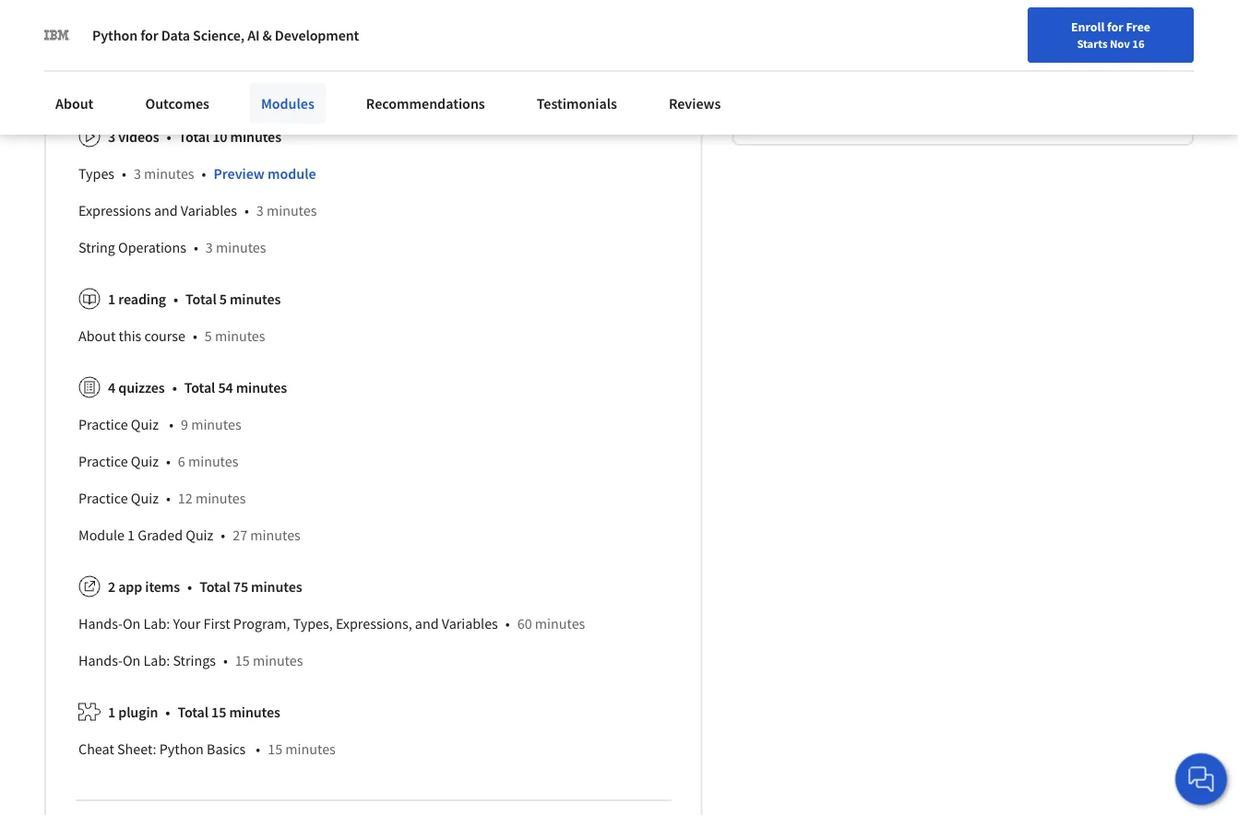 Task type: vqa. For each thing, say whether or not it's contained in the screenshot.
bottom learn
no



Task type: locate. For each thing, give the bounding box(es) containing it.
quizzes up recommendations
[[344, 32, 390, 50]]

15 for basics
[[268, 741, 283, 759]]

new
[[814, 58, 839, 75]]

on
[[123, 615, 141, 634], [123, 652, 141, 671]]

0 horizontal spatial variables
[[181, 202, 237, 220]]

total for total 75 minutes
[[199, 578, 230, 597]]

variables left 60
[[442, 615, 498, 634]]

3 videos up types
[[108, 128, 159, 146]]

1 plugin
[[108, 704, 158, 722]]

3 up coursera 'image'
[[108, 32, 115, 50]]

about link
[[44, 83, 105, 124]]

0 vertical spatial 15
[[235, 652, 250, 671]]

1 reading up this
[[108, 290, 166, 309]]

0 vertical spatial 1 reading
[[218, 32, 275, 50]]

total up about this course • 5 minutes at the left of the page
[[186, 290, 217, 309]]

and up string operations • 3 minutes
[[154, 202, 178, 220]]

minutes right 75
[[251, 578, 302, 597]]

practice up practice quiz • 6 minutes
[[78, 416, 128, 434]]

cheat
[[78, 741, 114, 759]]

1 horizontal spatial module
[[268, 165, 316, 183]]

minutes right 9
[[191, 416, 241, 434]]

quiz for 6
[[131, 453, 159, 471]]

about inside region
[[78, 327, 116, 346]]

&
[[263, 26, 272, 44]]

lab: left the your
[[144, 615, 170, 634]]

0 horizontal spatial 5
[[205, 327, 212, 346]]

reviews link
[[658, 83, 732, 124]]

lab: left the strings
[[144, 652, 170, 671]]

python left "basics"
[[159, 741, 204, 759]]

practice up module
[[78, 490, 128, 508]]

practice quiz • 9 minutes
[[78, 416, 241, 434]]

reading up content
[[228, 32, 275, 50]]

0 vertical spatial and
[[154, 202, 178, 220]]

and right expressions,
[[415, 615, 439, 634]]

54
[[218, 379, 233, 398]]

0 vertical spatial module
[[189, 75, 232, 92]]

chat with us image
[[1187, 765, 1217, 795]]

about for about this course • 5 minutes
[[78, 327, 116, 346]]

variables down types • 3 minutes • preview module
[[181, 202, 237, 220]]

hands- for hands-on lab: your first program, types, expressions, and variables
[[78, 615, 123, 634]]

1 3 videos from the top
[[108, 32, 159, 50]]

reviews
[[669, 94, 721, 113]]

5
[[219, 290, 227, 309], [205, 327, 212, 346]]

• total 10 minutes
[[167, 128, 281, 146]]

9
[[181, 416, 188, 434]]

python inside hide info about module content region
[[159, 741, 204, 759]]

1 vertical spatial on
[[123, 652, 141, 671]]

6
[[178, 453, 185, 471]]

None search field
[[263, 48, 485, 85]]

1
[[218, 32, 225, 50], [108, 290, 115, 309], [127, 527, 135, 545], [108, 704, 115, 722]]

reading
[[228, 32, 275, 50], [118, 290, 166, 309]]

practice down practice quiz • 9 minutes
[[78, 453, 128, 471]]

4 up practice quiz • 9 minutes
[[108, 379, 115, 398]]

coursera image
[[22, 52, 139, 81]]

0 vertical spatial quizzes
[[344, 32, 390, 50]]

0 vertical spatial python
[[92, 26, 138, 44]]

string
[[78, 239, 115, 257]]

15 for strings
[[235, 652, 250, 671]]

module inside region
[[268, 165, 316, 183]]

0 horizontal spatial python
[[92, 26, 138, 44]]

0 vertical spatial 3 videos
[[108, 32, 159, 50]]

1 reading
[[218, 32, 275, 50], [108, 290, 166, 309]]

1 vertical spatial practice
[[78, 453, 128, 471]]

development
[[275, 26, 359, 44]]

minutes right the '6'
[[188, 453, 239, 471]]

2 vertical spatial 15
[[268, 741, 283, 759]]

info
[[129, 75, 151, 92]]

minutes down program,
[[253, 652, 303, 671]]

course
[[144, 327, 185, 346]]

hide
[[101, 75, 127, 92]]

types,
[[293, 615, 333, 634]]

• total 75 minutes
[[187, 578, 302, 597]]

0 horizontal spatial reading
[[118, 290, 166, 309]]

1 horizontal spatial 15
[[235, 652, 250, 671]]

expressions
[[78, 202, 151, 220]]

businesses
[[173, 9, 244, 28]]

3
[[108, 32, 115, 50], [108, 128, 115, 146], [134, 165, 141, 183], [256, 202, 264, 220], [206, 239, 213, 257]]

1 down string
[[108, 290, 115, 309]]

total left 10
[[179, 128, 210, 146]]

• right plugin
[[166, 704, 170, 722]]

1 vertical spatial lab:
[[144, 652, 170, 671]]

•
[[167, 128, 171, 146], [122, 165, 126, 183], [202, 165, 206, 183], [245, 202, 249, 220], [194, 239, 198, 257], [174, 290, 178, 309], [193, 327, 197, 346], [172, 379, 177, 398], [169, 416, 174, 434], [166, 453, 171, 471], [166, 490, 171, 508], [221, 527, 225, 545], [187, 578, 192, 597], [506, 615, 510, 634], [223, 652, 228, 671], [166, 704, 170, 722], [256, 741, 260, 759]]

hide info about module content
[[101, 75, 278, 92]]

2 horizontal spatial 15
[[268, 741, 283, 759]]

• right the strings
[[223, 652, 228, 671]]

show notifications image
[[1024, 60, 1046, 82]]

quiz left the '6'
[[131, 453, 159, 471]]

0 vertical spatial about
[[55, 94, 94, 113]]

4 right &
[[334, 32, 341, 50]]

practice quiz • 6 minutes
[[78, 453, 239, 471]]

module up "outcomes"
[[189, 75, 232, 92]]

1 horizontal spatial 1 reading
[[218, 32, 275, 50]]

minutes up • total 5 minutes
[[216, 239, 266, 257]]

for up nov
[[1108, 18, 1124, 35]]

items
[[145, 578, 180, 597]]

0 vertical spatial on
[[123, 615, 141, 634]]

1 vertical spatial module
[[268, 165, 316, 183]]

2 3 videos from the top
[[108, 128, 159, 146]]

1 vertical spatial reading
[[118, 290, 166, 309]]

expressions,
[[336, 615, 412, 634]]

1 vertical spatial about
[[78, 327, 116, 346]]

4
[[334, 32, 341, 50], [108, 379, 115, 398]]

practice
[[78, 416, 128, 434], [78, 453, 128, 471], [78, 490, 128, 508]]

• down expressions and variables • 3 minutes
[[194, 239, 198, 257]]

hands- up 1 plugin
[[78, 652, 123, 671]]

• left the preview
[[202, 165, 206, 183]]

for for enroll
[[1108, 18, 1124, 35]]

about for about
[[55, 94, 94, 113]]

2 lab: from the top
[[144, 652, 170, 671]]

total up cheat sheet: python basics • 15 minutes
[[178, 704, 209, 722]]

quiz down practice quiz • 6 minutes
[[131, 490, 159, 508]]

hands-on lab: your first program, types, expressions, and variables • 60 minutes
[[78, 615, 585, 634]]

1 horizontal spatial 4
[[334, 32, 341, 50]]

3 up types
[[108, 128, 115, 146]]

2 videos from the top
[[118, 128, 159, 146]]

0 horizontal spatial quizzes
[[118, 379, 165, 398]]

practice for practice quiz • 6 minutes
[[78, 453, 128, 471]]

total
[[179, 128, 210, 146], [186, 290, 217, 309], [184, 379, 215, 398], [199, 578, 230, 597], [178, 704, 209, 722]]

15
[[235, 652, 250, 671], [211, 704, 226, 722], [268, 741, 283, 759]]

total for total 15 minutes
[[178, 704, 209, 722]]

reading up this
[[118, 290, 166, 309]]

3 right types
[[134, 165, 141, 183]]

for inside enroll for free starts nov 16
[[1108, 18, 1124, 35]]

minutes right 60
[[535, 615, 585, 634]]

0 vertical spatial videos
[[118, 32, 159, 50]]

• up practice quiz • 9 minutes
[[172, 379, 177, 398]]

2 vertical spatial practice
[[78, 490, 128, 508]]

1 vertical spatial variables
[[442, 615, 498, 634]]

quiz
[[131, 416, 159, 434], [131, 453, 159, 471], [131, 490, 159, 508], [186, 527, 214, 545]]

ibm link
[[825, 67, 848, 89]]

2 practice from the top
[[78, 453, 128, 471]]

python up coursera 'image'
[[92, 26, 138, 44]]

1 vertical spatial 4
[[108, 379, 115, 398]]

0 vertical spatial lab:
[[144, 615, 170, 634]]

4 quizzes inside hide info about module content region
[[108, 379, 165, 398]]

expressions and variables • 3 minutes
[[78, 202, 317, 220]]

and
[[154, 202, 178, 220], [415, 615, 439, 634]]

1 vertical spatial 15
[[211, 704, 226, 722]]

0 horizontal spatial and
[[154, 202, 178, 220]]

1 lab: from the top
[[144, 615, 170, 634]]

15 up "basics"
[[211, 704, 226, 722]]

1 hands- from the top
[[78, 615, 123, 634]]

testimonials
[[537, 94, 617, 113]]

hands-
[[78, 615, 123, 634], [78, 652, 123, 671]]

• right 'course'
[[193, 327, 197, 346]]

quiz for 12
[[131, 490, 159, 508]]

about down coursera 'image'
[[55, 94, 94, 113]]

quizzes
[[344, 32, 390, 50], [118, 379, 165, 398]]

about
[[154, 75, 187, 92]]

3 practice from the top
[[78, 490, 128, 508]]

3 down "preview module" link
[[256, 202, 264, 220]]

1 vertical spatial quizzes
[[118, 379, 165, 398]]

15 down program,
[[235, 652, 250, 671]]

lab:
[[144, 615, 170, 634], [144, 652, 170, 671]]

basics
[[207, 741, 246, 759]]

4 quizzes up recommendations
[[334, 32, 390, 50]]

on down app
[[123, 615, 141, 634]]

3 videos
[[108, 32, 159, 50], [108, 128, 159, 146]]

about this course • 5 minutes
[[78, 327, 265, 346]]

graded
[[138, 527, 183, 545]]

1 horizontal spatial for
[[1108, 18, 1124, 35]]

0 vertical spatial 4 quizzes
[[334, 32, 390, 50]]

0 horizontal spatial 15
[[211, 704, 226, 722]]

modules link
[[250, 83, 326, 124]]

for for python
[[140, 26, 158, 44]]

1 vertical spatial hands-
[[78, 652, 123, 671]]

this
[[119, 327, 141, 346]]

2 on from the top
[[123, 652, 141, 671]]

0 vertical spatial hands-
[[78, 615, 123, 634]]

module right the preview
[[268, 165, 316, 183]]

1 on from the top
[[123, 615, 141, 634]]

nov
[[1110, 36, 1131, 51]]

1 horizontal spatial python
[[159, 741, 204, 759]]

2 hands- from the top
[[78, 652, 123, 671]]

4 quizzes up practice quiz • 9 minutes
[[108, 379, 165, 398]]

0 vertical spatial 4
[[334, 32, 341, 50]]

0 horizontal spatial module
[[189, 75, 232, 92]]

your
[[787, 58, 812, 75]]

first
[[204, 615, 230, 634]]

1 vertical spatial videos
[[118, 128, 159, 146]]

1 vertical spatial 4 quizzes
[[108, 379, 165, 398]]

ai
[[248, 26, 260, 44]]

15 right "basics"
[[268, 741, 283, 759]]

quizzes up practice quiz • 9 minutes
[[118, 379, 165, 398]]

1 vertical spatial python
[[159, 741, 204, 759]]

videos left data
[[118, 32, 159, 50]]

1 vertical spatial and
[[415, 615, 439, 634]]

videos
[[118, 32, 159, 50], [118, 128, 159, 146]]

string operations • 3 minutes
[[78, 239, 266, 257]]

1 horizontal spatial quizzes
[[344, 32, 390, 50]]

0 horizontal spatial for
[[140, 26, 158, 44]]

python for data science, ai & development
[[92, 26, 359, 44]]

minutes right 27
[[250, 527, 301, 545]]

5 up about this course • 5 minutes at the left of the page
[[219, 290, 227, 309]]

for left data
[[140, 26, 158, 44]]

• right "basics"
[[256, 741, 260, 759]]

find
[[761, 58, 785, 75]]

ibm image
[[44, 22, 70, 48]]

strings
[[173, 652, 216, 671]]

1 vertical spatial 1 reading
[[108, 290, 166, 309]]

12
[[178, 490, 193, 508]]

total left 75
[[199, 578, 230, 597]]

hands- down 2 at the bottom left of the page
[[78, 615, 123, 634]]

0 horizontal spatial 4
[[108, 379, 115, 398]]

4 quizzes
[[334, 32, 390, 50], [108, 379, 165, 398]]

data
[[161, 26, 190, 44]]

5 down • total 5 minutes
[[205, 327, 212, 346]]

for
[[1108, 18, 1124, 35], [140, 26, 158, 44]]

total left the 54
[[184, 379, 215, 398]]

1 horizontal spatial 5
[[219, 290, 227, 309]]

quiz up practice quiz • 6 minutes
[[131, 416, 159, 434]]

3 videos left data
[[108, 32, 159, 50]]

0 horizontal spatial 4 quizzes
[[108, 379, 165, 398]]

1 reading up content
[[218, 32, 275, 50]]

find your new career
[[761, 58, 877, 75]]

0 vertical spatial practice
[[78, 416, 128, 434]]

about left this
[[78, 327, 116, 346]]

recommendations
[[366, 94, 485, 113]]

videos down the outcomes link
[[118, 128, 159, 146]]

python
[[92, 26, 138, 44], [159, 741, 204, 759]]

• left 9
[[169, 416, 174, 434]]

on up 1 plugin
[[123, 652, 141, 671]]

module
[[78, 527, 125, 545]]

0 horizontal spatial 1 reading
[[108, 290, 166, 309]]

0 vertical spatial reading
[[228, 32, 275, 50]]

1 vertical spatial 3 videos
[[108, 128, 159, 146]]

1 practice from the top
[[78, 416, 128, 434]]

• left 60
[[506, 615, 510, 634]]

0 vertical spatial 5
[[219, 290, 227, 309]]

sheet:
[[117, 741, 157, 759]]

career
[[841, 58, 877, 75]]



Task type: describe. For each thing, give the bounding box(es) containing it.
2
[[108, 578, 115, 597]]

recommendations link
[[355, 83, 496, 124]]

• left 27
[[221, 527, 225, 545]]

outcomes
[[145, 94, 209, 113]]

operations
[[118, 239, 186, 257]]

• left the '6'
[[166, 453, 171, 471]]

minutes down "preview module" link
[[267, 202, 317, 220]]

app
[[118, 578, 142, 597]]

videos inside hide info about module content region
[[118, 128, 159, 146]]

1 vertical spatial 5
[[205, 327, 212, 346]]

2 app items
[[108, 578, 180, 597]]

minutes right 12
[[196, 490, 246, 508]]

• total 54 minutes
[[172, 379, 287, 398]]

info about module content element
[[71, 60, 669, 776]]

minutes up about this course • 5 minutes at the left of the page
[[230, 290, 281, 309]]

on for strings
[[123, 652, 141, 671]]

on for your
[[123, 615, 141, 634]]

3 down expressions and variables • 3 minutes
[[206, 239, 213, 257]]

lab: for strings
[[144, 652, 170, 671]]

hands- for hands-on lab: strings
[[78, 652, 123, 671]]

program,
[[233, 615, 290, 634]]

1 left plugin
[[108, 704, 115, 722]]

hide info about module content region
[[78, 111, 669, 776]]

types
[[78, 165, 114, 183]]

total for total 5 minutes
[[186, 290, 217, 309]]

cheat sheet: python basics • 15 minutes
[[78, 741, 336, 759]]

10
[[213, 128, 227, 146]]

• total 5 minutes
[[174, 290, 281, 309]]

lab: for your
[[144, 615, 170, 634]]

• up about this course • 5 minutes at the left of the page
[[174, 290, 178, 309]]

1 reading inside hide info about module content region
[[108, 290, 166, 309]]

• down the preview
[[245, 202, 249, 220]]

1 horizontal spatial variables
[[442, 615, 498, 634]]

science,
[[193, 26, 245, 44]]

1 horizontal spatial reading
[[228, 32, 275, 50]]

1 left "graded"
[[127, 527, 135, 545]]

testimonials link
[[526, 83, 629, 124]]

• total 15 minutes
[[166, 704, 280, 722]]

types • 3 minutes • preview module
[[78, 165, 316, 183]]

3 videos inside hide info about module content region
[[108, 128, 159, 146]]

module 1 graded quiz • 27 minutes
[[78, 527, 301, 545]]

• right items
[[187, 578, 192, 597]]

reading inside hide info about module content region
[[118, 290, 166, 309]]

total for total 54 minutes
[[184, 379, 215, 398]]

minutes up "basics"
[[229, 704, 280, 722]]

ibm
[[825, 69, 848, 87]]

find your new career link
[[752, 55, 886, 78]]

module inside dropdown button
[[189, 75, 232, 92]]

16
[[1133, 36, 1145, 51]]

• right types
[[122, 165, 126, 183]]

total for total 10 minutes
[[179, 128, 210, 146]]

practice for practice quiz • 12 minutes
[[78, 490, 128, 508]]

modules
[[261, 94, 315, 113]]

preview module link
[[214, 165, 316, 183]]

your
[[173, 615, 201, 634]]

outcomes link
[[134, 83, 221, 124]]

1 horizontal spatial 4 quizzes
[[334, 32, 390, 50]]

minutes right 10
[[230, 128, 281, 146]]

hide info about module content button
[[71, 67, 285, 100]]

1 horizontal spatial and
[[415, 615, 439, 634]]

minutes down • total 5 minutes
[[215, 327, 265, 346]]

• down the outcomes link
[[167, 128, 171, 146]]

plugin
[[118, 704, 158, 722]]

quiz for 9
[[131, 416, 159, 434]]

free
[[1126, 18, 1151, 35]]

• left 12
[[166, 490, 171, 508]]

hands-on lab: strings • 15 minutes
[[78, 652, 303, 671]]

0 vertical spatial variables
[[181, 202, 237, 220]]

minutes right the 54
[[236, 379, 287, 398]]

quiz right "graded"
[[186, 527, 214, 545]]

minutes up expressions and variables • 3 minutes
[[144, 165, 194, 183]]

english
[[919, 58, 964, 76]]

4 inside hide info about module content region
[[108, 379, 115, 398]]

enroll for free starts nov 16
[[1072, 18, 1151, 51]]

preview
[[214, 165, 265, 183]]

60
[[518, 615, 532, 634]]

quizzes inside hide info about module content region
[[118, 379, 165, 398]]

english button
[[886, 37, 997, 97]]

27
[[233, 527, 247, 545]]

minutes right "basics"
[[286, 741, 336, 759]]

starts
[[1078, 36, 1108, 51]]

75
[[233, 578, 248, 597]]

1 down businesses
[[218, 32, 225, 50]]

practice quiz • 12 minutes
[[78, 490, 246, 508]]

businesses link
[[145, 0, 251, 37]]

practice for practice quiz • 9 minutes
[[78, 416, 128, 434]]

content
[[235, 75, 278, 92]]

enroll
[[1072, 18, 1105, 35]]

1 videos from the top
[[118, 32, 159, 50]]



